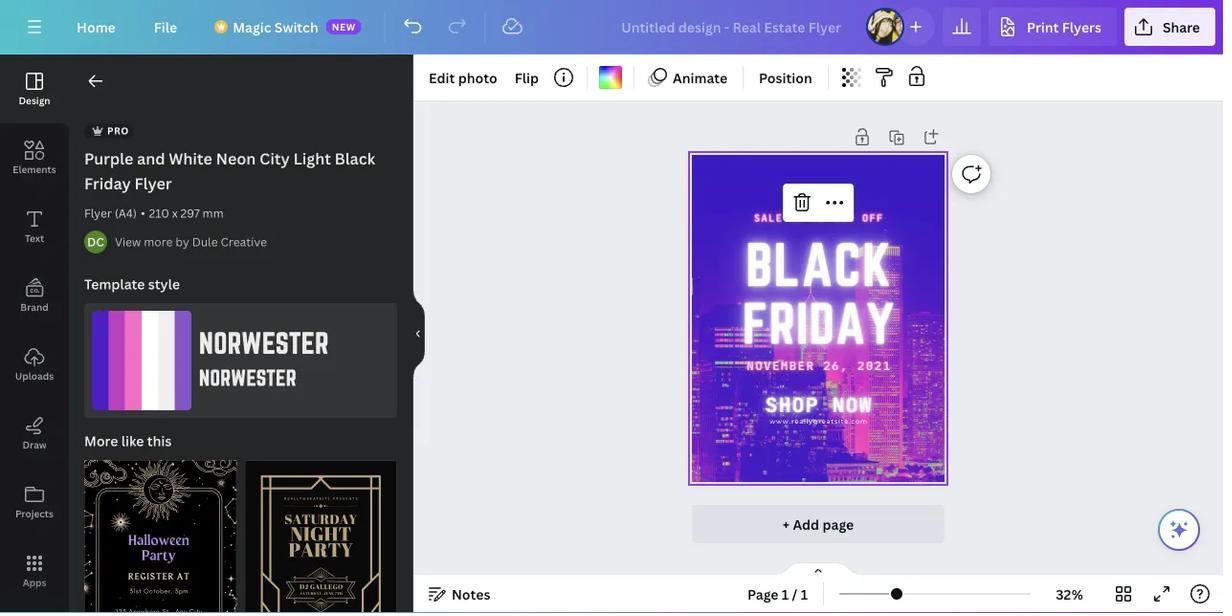 Task type: vqa. For each thing, say whether or not it's contained in the screenshot.
Friday
yes



Task type: describe. For each thing, give the bounding box(es) containing it.
black beige celestial zodiac symbols halloween party invitation flyer group
[[84, 449, 237, 614]]

apps
[[23, 576, 46, 589]]

dule
[[192, 234, 218, 250]]

page
[[823, 515, 854, 534]]

canva assistant image
[[1168, 519, 1191, 542]]

sale up to 50% off
[[754, 212, 884, 224]]

297
[[181, 205, 200, 221]]

32%
[[1056, 585, 1083, 604]]

elements
[[13, 163, 56, 176]]

mm
[[203, 205, 224, 221]]

magic
[[233, 18, 271, 36]]

art deco party flyer group
[[245, 449, 397, 614]]

norwester inside norwester norwester
[[199, 366, 297, 390]]

up
[[790, 212, 805, 224]]

photo
[[458, 68, 498, 87]]

2 1 from the left
[[801, 585, 808, 604]]

1 vertical spatial flyer
[[84, 205, 112, 221]]

1 1 from the left
[[782, 585, 789, 604]]

template
[[84, 275, 145, 293]]

projects button
[[0, 468, 69, 537]]

view
[[115, 234, 141, 250]]

design button
[[0, 55, 69, 123]]

www.reallygreatsite.com
[[770, 418, 868, 425]]

(a4)
[[115, 205, 137, 221]]

no color image
[[599, 66, 622, 89]]

dule creative element
[[84, 231, 107, 254]]

2021
[[857, 359, 891, 374]]

style
[[148, 275, 180, 293]]

brand
[[20, 301, 49, 314]]

more
[[144, 234, 173, 250]]

flyer inside purple and white neon city light black friday flyer
[[134, 173, 172, 194]]

design
[[19, 94, 50, 107]]

1 vertical spatial black
[[746, 232, 892, 297]]

home link
[[61, 8, 131, 46]]

neon
[[216, 148, 256, 169]]

purple
[[84, 148, 133, 169]]

template style
[[84, 275, 180, 293]]

26,
[[823, 359, 849, 374]]

Design title text field
[[606, 8, 859, 46]]

magic switch
[[233, 18, 318, 36]]

black inside purple and white neon city light black friday flyer
[[335, 148, 375, 169]]

/
[[792, 585, 798, 604]]

by
[[176, 234, 189, 250]]

uploads button
[[0, 330, 69, 399]]

and
[[137, 148, 165, 169]]

side panel tab list
[[0, 55, 69, 614]]

light
[[293, 148, 331, 169]]

file
[[154, 18, 177, 36]]

more like this
[[84, 432, 172, 450]]

notes
[[452, 585, 491, 604]]

november
[[747, 359, 815, 374]]

50%
[[833, 212, 855, 224]]

flip
[[515, 68, 539, 87]]

draw button
[[0, 399, 69, 468]]

edit photo button
[[421, 62, 505, 93]]

dule creative image
[[84, 231, 107, 254]]

file button
[[139, 8, 193, 46]]



Task type: locate. For each thing, give the bounding box(es) containing it.
+ add page button
[[692, 505, 945, 544]]

show pages image
[[773, 562, 864, 577]]

home
[[77, 18, 116, 36]]

flip button
[[507, 62, 547, 93]]

print flyers
[[1027, 18, 1102, 36]]

0 vertical spatial norwester
[[199, 327, 329, 359]]

2 norwester from the top
[[199, 366, 297, 390]]

flyer
[[134, 173, 172, 194], [84, 205, 112, 221]]

to
[[812, 212, 826, 224]]

share
[[1163, 18, 1200, 36]]

1 norwester from the top
[[199, 327, 329, 359]]

apps button
[[0, 537, 69, 606]]

animate
[[673, 68, 728, 87]]

1 vertical spatial friday
[[743, 293, 895, 355]]

0 vertical spatial friday
[[84, 173, 131, 194]]

+ add page
[[783, 515, 854, 534]]

view more by dule creative button
[[115, 233, 267, 252]]

elements button
[[0, 123, 69, 192]]

text button
[[0, 192, 69, 261]]

0 vertical spatial black
[[335, 148, 375, 169]]

notes button
[[421, 579, 498, 610]]

210
[[149, 205, 169, 221]]

projects
[[15, 507, 54, 520]]

share button
[[1125, 8, 1216, 46]]

animate button
[[642, 62, 735, 93]]

new
[[332, 20, 356, 33]]

x
[[172, 205, 178, 221]]

1
[[782, 585, 789, 604], [801, 585, 808, 604]]

friday inside purple and white neon city light black friday flyer
[[84, 173, 131, 194]]

1 horizontal spatial flyer
[[134, 173, 172, 194]]

now
[[833, 393, 873, 418]]

flyer down and
[[134, 173, 172, 194]]

friday up november 26, 2021 in the bottom of the page
[[743, 293, 895, 355]]

art deco party flyer image
[[245, 460, 397, 614]]

1 vertical spatial norwester
[[199, 366, 297, 390]]

off
[[862, 212, 884, 224]]

edit
[[429, 68, 455, 87]]

flyers
[[1062, 18, 1102, 36]]

1 right /
[[801, 585, 808, 604]]

page 1 / 1
[[748, 585, 808, 604]]

shop
[[765, 393, 819, 418]]

0 horizontal spatial 1
[[782, 585, 789, 604]]

1 horizontal spatial 1
[[801, 585, 808, 604]]

0 horizontal spatial friday
[[84, 173, 131, 194]]

1 horizontal spatial friday
[[743, 293, 895, 355]]

white
[[169, 148, 212, 169]]

switch
[[275, 18, 318, 36]]

print flyers button
[[989, 8, 1117, 46]]

uploads
[[15, 370, 54, 382]]

flyer left (a4)
[[84, 205, 112, 221]]

sale
[[754, 212, 783, 224]]

position
[[759, 68, 813, 87]]

+
[[783, 515, 790, 534]]

november 26, 2021
[[747, 359, 891, 374]]

view more by dule creative
[[115, 234, 267, 250]]

add
[[793, 515, 820, 534]]

1 horizontal spatial black
[[746, 232, 892, 297]]

brand button
[[0, 261, 69, 330]]

black
[[335, 148, 375, 169], [746, 232, 892, 297]]

black down to
[[746, 232, 892, 297]]

this
[[147, 432, 172, 450]]

draw
[[22, 438, 47, 451]]

main menu bar
[[0, 0, 1223, 55]]

1 left /
[[782, 585, 789, 604]]

edit photo
[[429, 68, 498, 87]]

210 x 297 mm
[[149, 205, 224, 221]]

city
[[260, 148, 290, 169]]

0 vertical spatial flyer
[[134, 173, 172, 194]]

friday down purple
[[84, 173, 131, 194]]

page
[[748, 585, 779, 604]]

shop now
[[765, 393, 873, 418]]

32% button
[[1039, 579, 1101, 610]]

text
[[25, 232, 44, 245]]

black beige celestial zodiac symbols halloween party invitation flyer image
[[84, 460, 237, 614]]

position button
[[752, 62, 820, 93]]

like
[[121, 432, 144, 450]]

0 horizontal spatial black
[[335, 148, 375, 169]]

friday
[[84, 173, 131, 194], [743, 293, 895, 355]]

flyer (a4)
[[84, 205, 137, 221]]

pro
[[107, 124, 129, 137]]

0 horizontal spatial flyer
[[84, 205, 112, 221]]

norwester
[[199, 327, 329, 359], [199, 366, 297, 390]]

print
[[1027, 18, 1059, 36]]

hide image
[[413, 288, 425, 380]]

norwester norwester
[[199, 327, 329, 390]]

black right light in the left top of the page
[[335, 148, 375, 169]]

purple and white neon city light black friday flyer
[[84, 148, 375, 194]]

more
[[84, 432, 118, 450]]

creative
[[221, 234, 267, 250]]



